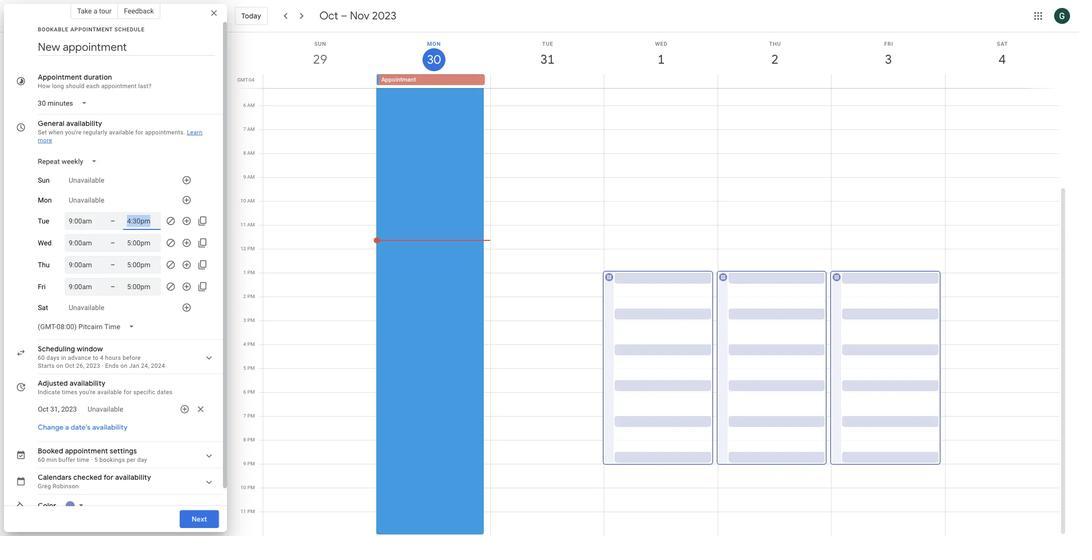Task type: vqa. For each thing, say whether or not it's contained in the screenshot.
6 AM's AM
yes



Task type: locate. For each thing, give the bounding box(es) containing it.
1 vertical spatial mon
[[38, 196, 52, 204]]

0 horizontal spatial for
[[104, 473, 114, 482]]

take a tour
[[77, 7, 111, 15]]

– for wed
[[111, 239, 115, 247]]

1 6 from the top
[[243, 103, 246, 108]]

1 horizontal spatial wed
[[655, 41, 668, 47]]

1 vertical spatial 8
[[243, 437, 246, 443]]

0 vertical spatial 6
[[243, 103, 246, 108]]

0 horizontal spatial 5
[[94, 457, 98, 464]]

scheduling window 60 days in advance to 4 hours before starts on oct 26, 2023 · ends on jan 24, 2024
[[38, 345, 165, 369]]

a inside 'button'
[[94, 7, 97, 15]]

1 horizontal spatial 5
[[243, 366, 246, 371]]

7 pm from the top
[[247, 389, 255, 395]]

availability up regularly
[[66, 119, 102, 128]]

5 pm from the top
[[247, 342, 255, 347]]

2 vertical spatial 4
[[100, 355, 104, 362]]

0 vertical spatial wed
[[655, 41, 668, 47]]

0 vertical spatial available
[[109, 129, 134, 136]]

11 pm from the top
[[247, 485, 255, 490]]

pm for 7 pm
[[247, 413, 255, 419]]

7 for 7 am
[[243, 126, 246, 132]]

6 up 7 pm
[[243, 389, 246, 395]]

Add title text field
[[38, 40, 215, 55]]

mon for mon
[[38, 196, 52, 204]]

6 pm from the top
[[247, 366, 255, 371]]

· left ends
[[102, 363, 104, 369]]

3 pm from the top
[[247, 294, 255, 299]]

5 right time
[[94, 457, 98, 464]]

date's
[[71, 423, 91, 432]]

9 pm from the top
[[247, 437, 255, 443]]

pm right 12
[[247, 246, 255, 251]]

2 9 from the top
[[243, 461, 246, 467]]

0 vertical spatial 7
[[243, 126, 246, 132]]

1 pm
[[243, 270, 255, 275]]

0 horizontal spatial on
[[56, 363, 63, 369]]

4
[[999, 51, 1006, 68], [243, 342, 246, 347], [100, 355, 104, 362]]

sun for sun
[[38, 176, 50, 184]]

1 vertical spatial appointment
[[65, 447, 108, 456]]

am down "9 am"
[[247, 198, 255, 204]]

0 vertical spatial mon
[[427, 41, 441, 47]]

availability down 26,
[[70, 379, 106, 388]]

1 horizontal spatial for
[[124, 389, 132, 396]]

8 pm
[[243, 437, 255, 443]]

pm up the 4 pm
[[247, 318, 255, 323]]

12 pm from the top
[[247, 509, 255, 514]]

0 vertical spatial 10
[[241, 198, 246, 204]]

2 11 from the top
[[241, 509, 246, 514]]

oct left nov
[[320, 9, 338, 23]]

1 horizontal spatial 2023
[[372, 9, 397, 23]]

0 horizontal spatial wed
[[38, 239, 52, 247]]

0 vertical spatial ·
[[102, 363, 104, 369]]

6
[[243, 103, 246, 108], [243, 389, 246, 395]]

4 pm
[[243, 342, 255, 347]]

wed left start time on wednesdays text field
[[38, 239, 52, 247]]

available
[[109, 129, 134, 136], [97, 389, 122, 396]]

Start time on Tuesdays text field
[[69, 215, 99, 227]]

5 am from the top
[[247, 198, 255, 204]]

cell down the friday, november 3 element
[[832, 74, 945, 86]]

5 inside booked appointment settings 60 min buffer time · 5 bookings per day
[[94, 457, 98, 464]]

End time on Thursdays text field
[[127, 259, 157, 271]]

9 for 9 am
[[243, 174, 246, 180]]

4 am from the top
[[247, 174, 255, 180]]

3
[[885, 51, 892, 68], [243, 318, 246, 323]]

greg
[[38, 483, 51, 490]]

availability inside calendars checked for availability greg robinson
[[115, 473, 151, 482]]

cell down the tuesday, october 31 element
[[491, 74, 604, 86]]

9 pm
[[243, 461, 255, 467]]

cell down "thursday, november 2" element
[[718, 74, 832, 86]]

1 am from the top
[[247, 103, 255, 108]]

appointment inside appointment 'button'
[[382, 76, 416, 83]]

11
[[241, 222, 246, 228], [241, 509, 246, 514]]

available inside adjusted availability indicate times you're available for specific dates
[[97, 389, 122, 396]]

2 horizontal spatial 4
[[999, 51, 1006, 68]]

2
[[771, 51, 778, 68], [243, 294, 246, 299]]

1 up appointment row
[[657, 51, 664, 68]]

when
[[49, 129, 63, 136]]

appointment up time
[[65, 447, 108, 456]]

0 horizontal spatial 2
[[243, 294, 246, 299]]

1 vertical spatial a
[[65, 423, 69, 432]]

on down in
[[56, 363, 63, 369]]

on
[[56, 363, 63, 369], [121, 363, 128, 369]]

0 vertical spatial sat
[[997, 41, 1009, 47]]

8 for 8 am
[[243, 150, 246, 156]]

starts
[[38, 363, 55, 369]]

1 vertical spatial tue
[[38, 217, 49, 225]]

11 up 12
[[241, 222, 246, 228]]

3 cell from the left
[[604, 74, 718, 86]]

for left specific
[[124, 389, 132, 396]]

1
[[657, 51, 664, 68], [243, 270, 246, 275]]

mon inside mon 30
[[427, 41, 441, 47]]

availability up settings
[[92, 423, 128, 432]]

am up 7 am
[[247, 103, 255, 108]]

sun 29
[[313, 41, 327, 68]]

1 horizontal spatial oct
[[320, 9, 338, 23]]

60
[[38, 355, 45, 362], [38, 457, 45, 464]]

sun for sun 29
[[315, 41, 326, 47]]

thursday, november 2 element
[[764, 48, 787, 71]]

in
[[61, 355, 66, 362]]

cell down wednesday, november 1 element
[[604, 74, 718, 86]]

mon for mon 30
[[427, 41, 441, 47]]

8
[[243, 150, 246, 156], [243, 437, 246, 443]]

grid containing 29
[[231, 0, 1068, 536]]

tue up 31
[[542, 41, 554, 47]]

1 inside 'wed 1'
[[657, 51, 664, 68]]

– right start time on tuesdays text field
[[111, 217, 115, 225]]

am for 8 am
[[247, 150, 255, 156]]

1 vertical spatial 9
[[243, 461, 246, 467]]

grid
[[231, 0, 1068, 536]]

9 up 10 pm
[[243, 461, 246, 467]]

0 vertical spatial tue
[[542, 41, 554, 47]]

each
[[86, 83, 100, 90]]

appointment inside the appointment duration how long should each appointment last?
[[38, 73, 82, 82]]

next button
[[180, 507, 219, 531]]

sun
[[315, 41, 326, 47], [38, 176, 50, 184]]

tue inside tue 31
[[542, 41, 554, 47]]

Date text field
[[38, 403, 77, 415]]

wed up wednesday, november 1 element
[[655, 41, 668, 47]]

0 horizontal spatial thu
[[38, 261, 50, 269]]

pm up 2 pm
[[247, 270, 255, 275]]

1 vertical spatial for
[[124, 389, 132, 396]]

1 7 from the top
[[243, 126, 246, 132]]

for inside adjusted availability indicate times you're available for specific dates
[[124, 389, 132, 396]]

1 horizontal spatial thu
[[769, 41, 781, 47]]

1 vertical spatial you're
[[79, 389, 96, 396]]

0 vertical spatial 1
[[657, 51, 664, 68]]

1 vertical spatial 11
[[241, 509, 246, 514]]

Start time on Fridays text field
[[69, 281, 99, 293]]

0 horizontal spatial ·
[[91, 457, 93, 464]]

pm down 10 pm
[[247, 509, 255, 514]]

0 vertical spatial 5
[[243, 366, 246, 371]]

pm for 12 pm
[[247, 246, 255, 251]]

10 up 11 pm
[[241, 485, 246, 490]]

available right regularly
[[109, 129, 134, 136]]

1 horizontal spatial 3
[[885, 51, 892, 68]]

0 horizontal spatial 4
[[100, 355, 104, 362]]

2023
[[372, 9, 397, 23], [86, 363, 100, 369]]

Start time on Thursdays text field
[[69, 259, 99, 271]]

appointment
[[38, 73, 82, 82], [382, 76, 416, 83]]

2 vertical spatial for
[[104, 473, 114, 482]]

2 8 from the top
[[243, 437, 246, 443]]

2023 right nov
[[372, 9, 397, 23]]

wednesday, november 1 element
[[650, 48, 673, 71]]

appointment inside the appointment duration how long should each appointment last?
[[101, 83, 137, 90]]

1 vertical spatial 4
[[243, 342, 246, 347]]

0 vertical spatial thu
[[769, 41, 781, 47]]

11 am
[[241, 222, 255, 228]]

wed 1
[[655, 41, 668, 68]]

0 horizontal spatial mon
[[38, 196, 52, 204]]

appointment
[[70, 26, 113, 33]]

10 pm from the top
[[247, 461, 255, 467]]

fri for fri
[[38, 283, 46, 291]]

fri up the friday, november 3 element
[[885, 41, 894, 47]]

10
[[241, 198, 246, 204], [241, 485, 246, 490]]

1 vertical spatial wed
[[38, 239, 52, 247]]

7 am
[[243, 126, 255, 132]]

10 up 11 am
[[241, 198, 246, 204]]

1 down 12
[[243, 270, 246, 275]]

1 vertical spatial 10
[[241, 485, 246, 490]]

2 am from the top
[[247, 126, 255, 132]]

tue left start time on tuesdays text field
[[38, 217, 49, 225]]

1 9 from the top
[[243, 174, 246, 180]]

End time on Fridays text field
[[127, 281, 157, 293]]

sun down more
[[38, 176, 50, 184]]

general
[[38, 119, 65, 128]]

bookable appointment schedule
[[38, 26, 145, 33]]

1 60 from the top
[[38, 355, 45, 362]]

0 horizontal spatial oct
[[65, 363, 75, 369]]

9 am
[[243, 174, 255, 180]]

5 down the 4 pm
[[243, 366, 246, 371]]

1 pm from the top
[[247, 246, 255, 251]]

pm up 9 pm
[[247, 437, 255, 443]]

availability down per
[[115, 473, 151, 482]]

1 vertical spatial 60
[[38, 457, 45, 464]]

0 horizontal spatial sat
[[38, 304, 48, 312]]

1 vertical spatial fri
[[38, 283, 46, 291]]

sat up scheduling
[[38, 304, 48, 312]]

2023 down to
[[86, 363, 100, 369]]

10 pm
[[241, 485, 255, 490]]

appointment
[[101, 83, 137, 90], [65, 447, 108, 456]]

appointments.
[[145, 129, 185, 136]]

on left jan
[[121, 363, 128, 369]]

mon
[[427, 41, 441, 47], [38, 196, 52, 204]]

0 vertical spatial 11
[[241, 222, 246, 228]]

1 8 from the top
[[243, 150, 246, 156]]

1 horizontal spatial mon
[[427, 41, 441, 47]]

sat
[[997, 41, 1009, 47], [38, 304, 48, 312]]

0 vertical spatial 60
[[38, 355, 45, 362]]

8 up "9 am"
[[243, 150, 246, 156]]

tue
[[542, 41, 554, 47], [38, 217, 49, 225]]

4 inside scheduling window 60 days in advance to 4 hours before starts on oct 26, 2023 · ends on jan 24, 2024
[[100, 355, 104, 362]]

lavender, event color image
[[64, 497, 86, 515]]

9
[[243, 174, 246, 180], [243, 461, 246, 467]]

pm down '8 pm' at the left bottom
[[247, 461, 255, 467]]

available down ends
[[97, 389, 122, 396]]

am for 11 am
[[247, 222, 255, 228]]

cell
[[263, 74, 377, 86], [491, 74, 604, 86], [604, 74, 718, 86], [718, 74, 832, 86], [832, 74, 945, 86]]

0 horizontal spatial sun
[[38, 176, 50, 184]]

End time on Wednesdays text field
[[127, 237, 157, 249]]

0 horizontal spatial tue
[[38, 217, 49, 225]]

1 vertical spatial thu
[[38, 261, 50, 269]]

pm down 3 pm
[[247, 342, 255, 347]]

60 left min
[[38, 457, 45, 464]]

learn more link
[[38, 129, 203, 144]]

pm for 5 pm
[[247, 366, 255, 371]]

3 am from the top
[[247, 150, 255, 156]]

1 cell from the left
[[263, 74, 377, 86]]

4 pm from the top
[[247, 318, 255, 323]]

to
[[93, 355, 98, 362]]

pm for 3 pm
[[247, 318, 255, 323]]

am for 7 am
[[247, 126, 255, 132]]

1 horizontal spatial fri
[[885, 41, 894, 47]]

oct down in
[[65, 363, 75, 369]]

1 10 from the top
[[241, 198, 246, 204]]

am for 9 am
[[247, 174, 255, 180]]

tue for tue 31
[[542, 41, 554, 47]]

cell down sunday, october 29 'element'
[[263, 74, 377, 86]]

0 horizontal spatial fri
[[38, 283, 46, 291]]

1 horizontal spatial on
[[121, 363, 128, 369]]

wed
[[655, 41, 668, 47], [38, 239, 52, 247]]

appointment inside booked appointment settings 60 min buffer time · 5 bookings per day
[[65, 447, 108, 456]]

pm for 2 pm
[[247, 294, 255, 299]]

1 11 from the top
[[241, 222, 246, 228]]

0 vertical spatial 9
[[243, 174, 246, 180]]

· inside booked appointment settings 60 min buffer time · 5 bookings per day
[[91, 457, 93, 464]]

10 for 10 am
[[241, 198, 246, 204]]

· right time
[[91, 457, 93, 464]]

availability inside 'change a date's availability' button
[[92, 423, 128, 432]]

1 vertical spatial ·
[[91, 457, 93, 464]]

7 down 6 am
[[243, 126, 246, 132]]

5 cell from the left
[[832, 74, 945, 86]]

am
[[247, 103, 255, 108], [247, 126, 255, 132], [247, 150, 255, 156], [247, 174, 255, 180], [247, 198, 255, 204], [247, 222, 255, 228]]

0 horizontal spatial a
[[65, 423, 69, 432]]

1 horizontal spatial 2
[[771, 51, 778, 68]]

availability
[[66, 119, 102, 128], [70, 379, 106, 388], [92, 423, 128, 432], [115, 473, 151, 482]]

0 horizontal spatial appointment
[[38, 73, 82, 82]]

1 vertical spatial 7
[[243, 413, 246, 419]]

–
[[341, 9, 348, 23], [111, 217, 115, 225], [111, 239, 115, 247], [111, 261, 115, 269], [111, 283, 115, 291]]

2 pm from the top
[[247, 270, 255, 275]]

7 down 6 pm
[[243, 413, 246, 419]]

monday, october 30, today element
[[423, 48, 445, 71]]

6 am from the top
[[247, 222, 255, 228]]

9 up 10 am
[[243, 174, 246, 180]]

am up 12 pm
[[247, 222, 255, 228]]

0 vertical spatial 8
[[243, 150, 246, 156]]

12
[[241, 246, 246, 251]]

1 vertical spatial 5
[[94, 457, 98, 464]]

appointment duration how long should each appointment last?
[[38, 73, 152, 90]]

pm up 7 pm
[[247, 389, 255, 395]]

1 vertical spatial available
[[97, 389, 122, 396]]

2 7 from the top
[[243, 413, 246, 419]]

change
[[38, 423, 63, 432]]

8 down 7 pm
[[243, 437, 246, 443]]

1 horizontal spatial tue
[[542, 41, 554, 47]]

· inside scheduling window 60 days in advance to 4 hours before starts on oct 26, 2023 · ends on jan 24, 2024
[[102, 363, 104, 369]]

1 vertical spatial 6
[[243, 389, 246, 395]]

1 horizontal spatial appointment
[[382, 76, 416, 83]]

1 vertical spatial oct
[[65, 363, 75, 369]]

oct – nov 2023
[[320, 9, 397, 23]]

sat up the saturday, november 4 element
[[997, 41, 1009, 47]]

thu up "thursday, november 2" element
[[769, 41, 781, 47]]

0 vertical spatial 4
[[999, 51, 1006, 68]]

for left appointments. at the top left
[[135, 129, 143, 136]]

pm down 6 pm
[[247, 413, 255, 419]]

11 down 10 pm
[[241, 509, 246, 514]]

sun inside sun 29
[[315, 41, 326, 47]]

oct
[[320, 9, 338, 23], [65, 363, 75, 369]]

0 horizontal spatial 2023
[[86, 363, 100, 369]]

11 for 11 pm
[[241, 509, 246, 514]]

0 vertical spatial 2
[[771, 51, 778, 68]]

sun up 29
[[315, 41, 326, 47]]

60 up starts
[[38, 355, 45, 362]]

26,
[[76, 363, 85, 369]]

am up "9 am"
[[247, 150, 255, 156]]

am down 6 am
[[247, 126, 255, 132]]

2 10 from the top
[[241, 485, 246, 490]]

1 vertical spatial 2023
[[86, 363, 100, 369]]

1 horizontal spatial ·
[[102, 363, 104, 369]]

None field
[[34, 94, 95, 112], [34, 152, 105, 170], [34, 318, 142, 336], [34, 94, 95, 112], [34, 152, 105, 170], [34, 318, 142, 336]]

1 vertical spatial 1
[[243, 270, 246, 275]]

0 horizontal spatial 3
[[243, 318, 246, 323]]

– right start time on thursdays text field at left
[[111, 261, 115, 269]]

you're right times on the left of the page
[[79, 389, 96, 396]]

– right start time on wednesdays text field
[[111, 239, 115, 247]]

you're down general availability
[[65, 129, 82, 136]]

schedule
[[115, 26, 145, 33]]

for down bookings
[[104, 473, 114, 482]]

sunday, october 29 element
[[309, 48, 332, 71]]

pm down the 4 pm
[[247, 366, 255, 371]]

set
[[38, 129, 47, 136]]

take
[[77, 7, 92, 15]]

0 vertical spatial for
[[135, 129, 143, 136]]

a left the date's
[[65, 423, 69, 432]]

thu left start time on thursdays text field at left
[[38, 261, 50, 269]]

am down 8 am
[[247, 174, 255, 180]]

thu 2
[[769, 41, 781, 68]]

8 pm from the top
[[247, 413, 255, 419]]

pm down the 1 pm
[[247, 294, 255, 299]]

1 horizontal spatial sat
[[997, 41, 1009, 47]]

specific
[[133, 389, 155, 396]]

2 6 from the top
[[243, 389, 246, 395]]

pm down 9 pm
[[247, 485, 255, 490]]

feedback button
[[118, 3, 160, 19]]

last?
[[138, 83, 152, 90]]

7 for 7 pm
[[243, 413, 246, 419]]

0 vertical spatial appointment
[[101, 83, 137, 90]]

– right start time on fridays text field
[[111, 283, 115, 291]]

min
[[46, 457, 57, 464]]

adjusted
[[38, 379, 68, 388]]

0 vertical spatial 3
[[885, 51, 892, 68]]

1 horizontal spatial sun
[[315, 41, 326, 47]]

buffer
[[59, 457, 75, 464]]

1 horizontal spatial 1
[[657, 51, 664, 68]]

fri left start time on fridays text field
[[38, 283, 46, 291]]

thu
[[769, 41, 781, 47], [38, 261, 50, 269]]

24,
[[141, 363, 149, 369]]

·
[[102, 363, 104, 369], [91, 457, 93, 464]]

0 vertical spatial fri
[[885, 41, 894, 47]]

0 vertical spatial a
[[94, 7, 97, 15]]

0 vertical spatial sun
[[315, 41, 326, 47]]

a for take
[[94, 7, 97, 15]]

1 vertical spatial 2
[[243, 294, 246, 299]]

a inside button
[[65, 423, 69, 432]]

2 60 from the top
[[38, 457, 45, 464]]

1 vertical spatial sun
[[38, 176, 50, 184]]

change a date's availability button
[[34, 418, 132, 436]]

6 up 7 am
[[243, 103, 246, 108]]

5
[[243, 366, 246, 371], [94, 457, 98, 464]]

appointment down duration
[[101, 83, 137, 90]]

1 vertical spatial sat
[[38, 304, 48, 312]]

pm
[[247, 246, 255, 251], [247, 270, 255, 275], [247, 294, 255, 299], [247, 318, 255, 323], [247, 342, 255, 347], [247, 366, 255, 371], [247, 389, 255, 395], [247, 413, 255, 419], [247, 437, 255, 443], [247, 461, 255, 467], [247, 485, 255, 490], [247, 509, 255, 514]]

tuesday, october 31 element
[[536, 48, 559, 71]]

– for thu
[[111, 261, 115, 269]]

1 horizontal spatial a
[[94, 7, 97, 15]]

a left tour
[[94, 7, 97, 15]]



Task type: describe. For each thing, give the bounding box(es) containing it.
general availability
[[38, 119, 102, 128]]

change a date's availability
[[38, 423, 128, 432]]

fri 3
[[885, 41, 894, 68]]

feedback
[[124, 7, 154, 15]]

wed for wed 1
[[655, 41, 668, 47]]

how
[[38, 83, 50, 90]]

2023 inside scheduling window 60 days in advance to 4 hours before starts on oct 26, 2023 · ends on jan 24, 2024
[[86, 363, 100, 369]]

for inside calendars checked for availability greg robinson
[[104, 473, 114, 482]]

tour
[[99, 7, 111, 15]]

appointment for appointment
[[382, 76, 416, 83]]

color
[[38, 501, 56, 510]]

robinson
[[53, 483, 79, 490]]

per
[[127, 457, 136, 464]]

10 am
[[241, 198, 255, 204]]

booked appointment settings 60 min buffer time · 5 bookings per day
[[38, 447, 147, 464]]

1 horizontal spatial 4
[[243, 342, 246, 347]]

2 on from the left
[[121, 363, 128, 369]]

duration
[[84, 73, 112, 82]]

mon 30
[[427, 41, 441, 68]]

calendars
[[38, 473, 72, 482]]

fri for fri 3
[[885, 41, 894, 47]]

0 vertical spatial 2023
[[372, 9, 397, 23]]

pm for 10 pm
[[247, 485, 255, 490]]

time
[[77, 457, 89, 464]]

12 pm
[[241, 246, 255, 251]]

6 for 6 pm
[[243, 389, 246, 395]]

calendars checked for availability greg robinson
[[38, 473, 151, 490]]

times
[[62, 389, 78, 396]]

unavailable for mon
[[69, 196, 104, 204]]

1 vertical spatial 3
[[243, 318, 246, 323]]

tue for tue
[[38, 217, 49, 225]]

04
[[249, 77, 254, 83]]

friday, november 3 element
[[878, 48, 900, 71]]

tue 31
[[540, 41, 554, 68]]

pm for 11 pm
[[247, 509, 255, 514]]

jan
[[129, 363, 139, 369]]

2 horizontal spatial for
[[135, 129, 143, 136]]

2 pm
[[243, 294, 255, 299]]

2 inside thu 2
[[771, 51, 778, 68]]

pm for 6 pm
[[247, 389, 255, 395]]

unavailable for sun
[[69, 176, 104, 184]]

scheduling
[[38, 345, 75, 354]]

indicate
[[38, 389, 60, 396]]

5 pm
[[243, 366, 255, 371]]

sat for sat
[[38, 304, 48, 312]]

next
[[192, 515, 207, 524]]

pm for 9 pm
[[247, 461, 255, 467]]

ends
[[105, 363, 119, 369]]

unavailable for sat
[[69, 304, 104, 312]]

60 inside booked appointment settings 60 min buffer time · 5 bookings per day
[[38, 457, 45, 464]]

appointment row
[[258, 74, 1068, 88]]

day
[[137, 457, 147, 464]]

4 cell from the left
[[718, 74, 832, 86]]

bookings
[[99, 457, 125, 464]]

End time on Tuesdays text field
[[127, 215, 157, 227]]

booked
[[38, 447, 63, 456]]

today
[[242, 11, 261, 20]]

you're inside adjusted availability indicate times you're available for specific dates
[[79, 389, 96, 396]]

4 inside sat 4
[[999, 51, 1006, 68]]

thu for thu 2
[[769, 41, 781, 47]]

0 horizontal spatial 1
[[243, 270, 246, 275]]

8 for 8 pm
[[243, 437, 246, 443]]

should
[[66, 83, 85, 90]]

appointment button
[[379, 74, 485, 85]]

thu for thu
[[38, 261, 50, 269]]

30
[[427, 52, 440, 68]]

11 pm
[[241, 509, 255, 514]]

advance
[[68, 355, 91, 362]]

sat for sat 4
[[997, 41, 1009, 47]]

am for 10 am
[[247, 198, 255, 204]]

take a tour button
[[71, 3, 118, 19]]

dates
[[157, 389, 173, 396]]

6 am
[[243, 103, 255, 108]]

checked
[[73, 473, 102, 482]]

11 for 11 am
[[241, 222, 246, 228]]

3 inside the fri 3
[[885, 51, 892, 68]]

bookable
[[38, 26, 69, 33]]

7 pm
[[243, 413, 255, 419]]

– for tue
[[111, 217, 115, 225]]

appointment for appointment duration how long should each appointment last?
[[38, 73, 82, 82]]

– left nov
[[341, 9, 348, 23]]

31
[[540, 51, 554, 68]]

29
[[313, 51, 327, 68]]

2024
[[151, 363, 165, 369]]

hours
[[105, 355, 121, 362]]

window
[[77, 345, 103, 354]]

Start time on Wednesdays text field
[[69, 237, 99, 249]]

regularly
[[83, 129, 107, 136]]

6 for 6 am
[[243, 103, 246, 108]]

am for 6 am
[[247, 103, 255, 108]]

learn more
[[38, 129, 203, 144]]

60 inside scheduling window 60 days in advance to 4 hours before starts on oct 26, 2023 · ends on jan 24, 2024
[[38, 355, 45, 362]]

9 for 9 pm
[[243, 461, 246, 467]]

pm for 8 pm
[[247, 437, 255, 443]]

sat 4
[[997, 41, 1009, 68]]

long
[[52, 83, 64, 90]]

10 for 10 pm
[[241, 485, 246, 490]]

oct inside scheduling window 60 days in advance to 4 hours before starts on oct 26, 2023 · ends on jan 24, 2024
[[65, 363, 75, 369]]

days
[[46, 355, 60, 362]]

saturday, november 4 element
[[991, 48, 1014, 71]]

pm for 4 pm
[[247, 342, 255, 347]]

learn
[[187, 129, 203, 136]]

set when you're regularly available for appointments.
[[38, 129, 185, 136]]

today button
[[235, 4, 268, 28]]

0 vertical spatial you're
[[65, 129, 82, 136]]

6 pm
[[243, 389, 255, 395]]

before
[[123, 355, 141, 362]]

a for change
[[65, 423, 69, 432]]

pm for 1 pm
[[247, 270, 255, 275]]

1 on from the left
[[56, 363, 63, 369]]

– for fri
[[111, 283, 115, 291]]

wed for wed
[[38, 239, 52, 247]]

gmt-
[[237, 77, 249, 83]]

nov
[[350, 9, 370, 23]]

settings
[[110, 447, 137, 456]]

availability inside adjusted availability indicate times you're available for specific dates
[[70, 379, 106, 388]]

2 cell from the left
[[491, 74, 604, 86]]

gmt-04
[[237, 77, 254, 83]]

8 am
[[243, 150, 255, 156]]

adjusted availability indicate times you're available for specific dates
[[38, 379, 173, 396]]

0 vertical spatial oct
[[320, 9, 338, 23]]

3 pm
[[243, 318, 255, 323]]



